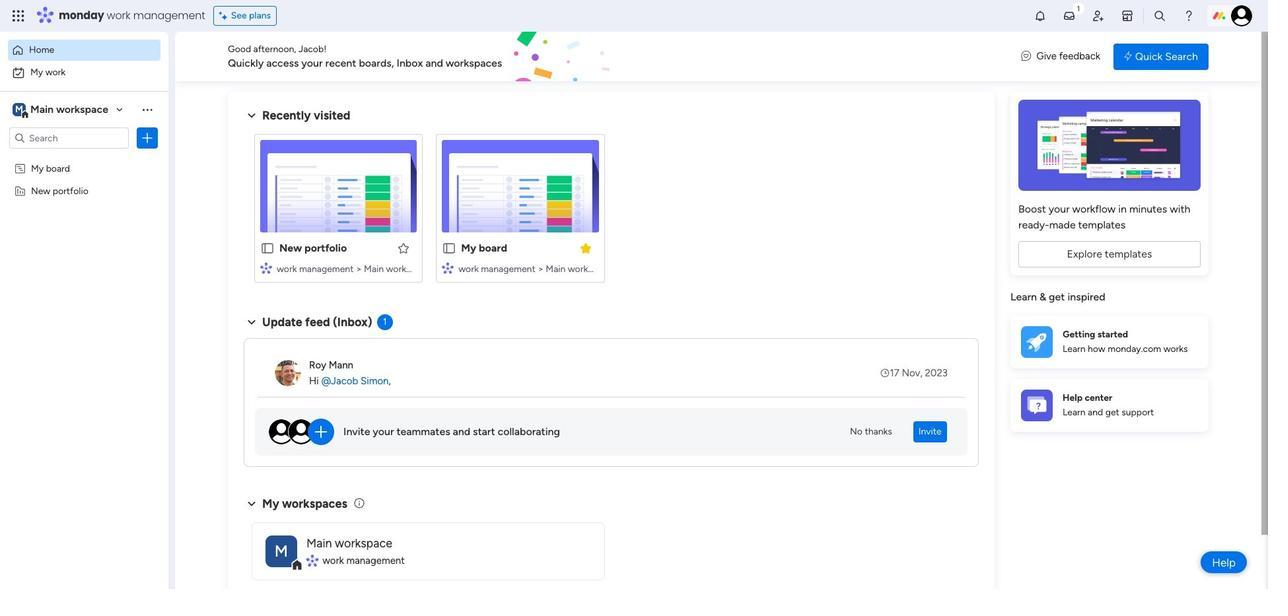 Task type: describe. For each thing, give the bounding box(es) containing it.
2 vertical spatial option
[[0, 156, 168, 159]]

0 vertical spatial option
[[8, 40, 160, 61]]

options image
[[141, 131, 154, 145]]

workspace options image
[[141, 103, 154, 116]]

workspace image
[[266, 535, 297, 567]]

jacob simon image
[[1231, 5, 1252, 26]]

templates image image
[[1022, 100, 1197, 191]]

invite members image
[[1092, 9, 1105, 22]]

update feed image
[[1063, 9, 1076, 22]]

workspace selection element
[[13, 102, 110, 119]]

roy mann image
[[275, 360, 301, 386]]

public board image
[[260, 241, 275, 256]]

close update feed (inbox) image
[[244, 314, 260, 330]]

workspace image
[[13, 102, 26, 117]]

1 image
[[1073, 1, 1084, 16]]

add to favorites image
[[397, 241, 410, 255]]

1 vertical spatial option
[[8, 62, 160, 83]]



Task type: locate. For each thing, give the bounding box(es) containing it.
help center element
[[1010, 379, 1209, 432]]

help image
[[1182, 9, 1195, 22]]

close recently visited image
[[244, 108, 260, 124]]

monday marketplace image
[[1121, 9, 1134, 22]]

1 element
[[377, 314, 393, 330]]

getting started element
[[1010, 315, 1209, 368]]

select product image
[[12, 9, 25, 22]]

component image
[[260, 262, 272, 274]]

list box
[[0, 154, 168, 380]]

Search in workspace field
[[28, 130, 110, 146]]

remove from favorites image
[[579, 241, 592, 255]]

public board image
[[442, 241, 457, 256]]

see plans image
[[219, 9, 231, 23]]

notifications image
[[1034, 9, 1047, 22]]

option
[[8, 40, 160, 61], [8, 62, 160, 83], [0, 156, 168, 159]]

search everything image
[[1153, 9, 1166, 22]]

v2 user feedback image
[[1021, 49, 1031, 64]]

v2 bolt switch image
[[1124, 49, 1132, 64]]

close my workspaces image
[[244, 496, 260, 512]]

quick search results list box
[[244, 124, 979, 299]]



Task type: vqa. For each thing, say whether or not it's contained in the screenshot.
Workspace selection Element
yes



